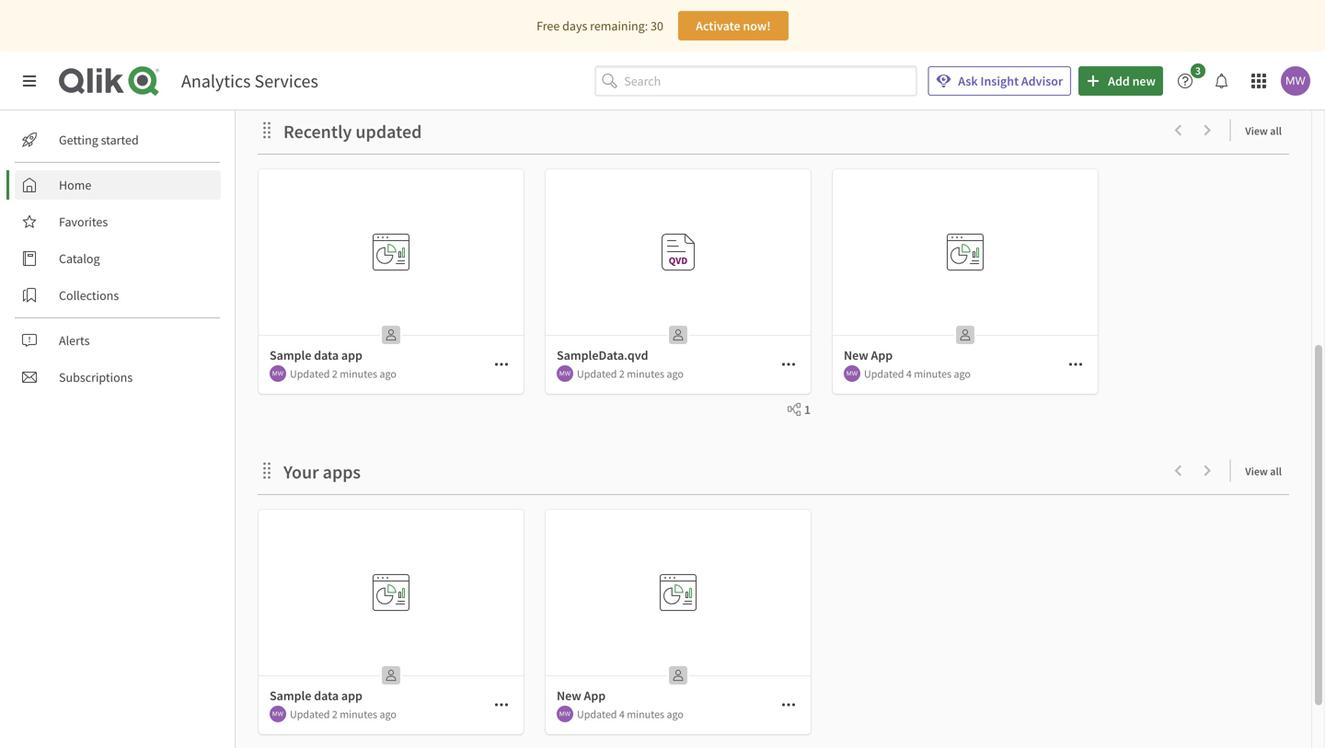 Task type: locate. For each thing, give the bounding box(es) containing it.
0 vertical spatial 4
[[907, 367, 912, 381]]

activate now! link
[[678, 11, 789, 41]]

1 horizontal spatial new app
[[844, 347, 893, 364]]

0 horizontal spatial new app
[[557, 688, 606, 704]]

catalog link
[[15, 244, 221, 273]]

app for updated
[[342, 347, 363, 364]]

ask insight advisor
[[959, 73, 1064, 89]]

all for recently updated
[[1271, 124, 1283, 138]]

2 view from the top
[[1246, 464, 1269, 479]]

new up maria williams icon
[[557, 688, 582, 704]]

1 horizontal spatial app
[[871, 347, 893, 364]]

1 view all link from the top
[[1246, 119, 1290, 142]]

2 for apps
[[332, 707, 338, 722]]

4
[[907, 367, 912, 381], [619, 707, 625, 722]]

app
[[871, 347, 893, 364], [584, 688, 606, 704]]

1 vertical spatial view all
[[1246, 464, 1283, 479]]

home link
[[15, 170, 221, 200]]

3
[[1196, 64, 1202, 78]]

1 vertical spatial view
[[1246, 464, 1269, 479]]

new app right more actions image
[[844, 347, 893, 364]]

view
[[1246, 124, 1269, 138], [1246, 464, 1269, 479]]

1 vertical spatial 4
[[619, 707, 625, 722]]

30
[[651, 17, 664, 34]]

view all link
[[1246, 119, 1290, 142], [1246, 459, 1290, 482]]

your apps link
[[284, 461, 368, 484]]

1 horizontal spatial sampledata.qvd
[[659, 317, 736, 331]]

free days remaining: 30
[[537, 17, 664, 34]]

maria williams element
[[270, 366, 286, 382], [557, 366, 574, 382], [844, 366, 861, 382], [270, 706, 286, 723], [557, 706, 574, 723]]

maria williams image
[[557, 706, 574, 723]]

catalog
[[59, 250, 100, 267]]

view all link for your apps
[[1246, 459, 1290, 482]]

1 sample from the top
[[270, 347, 312, 364]]

ask insight advisor button
[[928, 66, 1072, 96]]

0 horizontal spatial updated 4 minutes ago
[[577, 707, 684, 722]]

updated 4 minutes ago
[[865, 367, 971, 381], [577, 707, 684, 722]]

new app up maria williams icon
[[557, 688, 606, 704]]

view for recently updated
[[1246, 124, 1269, 138]]

move collection image
[[258, 121, 276, 139]]

now!
[[743, 17, 771, 34]]

0 vertical spatial data
[[314, 347, 339, 364]]

all for your apps
[[1271, 464, 1283, 479]]

sample data app
[[270, 347, 363, 364], [270, 688, 363, 704]]

0 vertical spatial new
[[844, 347, 869, 364]]

1 horizontal spatial new
[[844, 347, 869, 364]]

sample
[[270, 347, 312, 364], [270, 688, 312, 704]]

0 vertical spatial sample data app
[[270, 347, 363, 364]]

home
[[59, 177, 91, 193]]

analytics services element
[[181, 70, 318, 93]]

1 vertical spatial sample
[[270, 688, 312, 704]]

app
[[342, 347, 363, 364], [342, 688, 363, 704]]

0 vertical spatial app
[[342, 347, 363, 364]]

0 vertical spatial view all
[[1246, 124, 1283, 138]]

sample data app for recently
[[270, 347, 363, 364]]

maria williams image
[[1282, 66, 1311, 96], [270, 366, 286, 382], [557, 366, 574, 382], [844, 366, 861, 382], [270, 706, 286, 723]]

add new
[[1109, 73, 1156, 89]]

apps
[[323, 461, 361, 484]]

new
[[844, 347, 869, 364], [557, 688, 582, 704]]

2 view all from the top
[[1246, 464, 1283, 479]]

2
[[332, 367, 338, 381], [619, 367, 625, 381], [332, 707, 338, 722]]

new right more actions image
[[844, 347, 869, 364]]

view all
[[1246, 124, 1283, 138], [1246, 464, 1283, 479]]

0 vertical spatial sampledata.qvd
[[659, 317, 736, 331]]

navigation pane element
[[0, 118, 235, 400]]

2 sample data app from the top
[[270, 688, 363, 704]]

2 all from the top
[[1271, 464, 1283, 479]]

collections link
[[15, 281, 221, 310]]

1 vertical spatial app
[[584, 688, 606, 704]]

2 sample from the top
[[270, 688, 312, 704]]

all
[[1271, 124, 1283, 138], [1271, 464, 1283, 479]]

2 data from the top
[[314, 688, 339, 704]]

1 vertical spatial app
[[342, 688, 363, 704]]

2 view all link from the top
[[1246, 459, 1290, 482]]

1 vertical spatial data
[[314, 688, 339, 704]]

1 horizontal spatial updated 4 minutes ago
[[865, 367, 971, 381]]

data for your
[[314, 688, 339, 704]]

services
[[255, 70, 318, 93]]

1 app from the top
[[342, 347, 363, 364]]

0 vertical spatial view
[[1246, 124, 1269, 138]]

analytics
[[181, 70, 251, 93]]

advisor
[[1022, 73, 1064, 89]]

alerts link
[[15, 326, 221, 355]]

data
[[314, 347, 339, 364], [314, 688, 339, 704]]

add
[[1109, 73, 1130, 89]]

0 vertical spatial view all link
[[1246, 119, 1290, 142]]

more actions image
[[494, 357, 509, 372], [1069, 357, 1084, 372], [494, 698, 509, 713], [782, 698, 796, 713]]

subscriptions link
[[15, 363, 221, 392]]

app for apps
[[342, 688, 363, 704]]

personal element
[[377, 320, 406, 350], [664, 320, 693, 350], [951, 320, 981, 350], [377, 661, 406, 691], [664, 661, 693, 691]]

0 vertical spatial sample
[[270, 347, 312, 364]]

1 view all from the top
[[1246, 124, 1283, 138]]

1 vertical spatial new
[[557, 688, 582, 704]]

1 view from the top
[[1246, 124, 1269, 138]]

updated
[[290, 367, 330, 381], [577, 367, 617, 381], [865, 367, 905, 381], [290, 707, 330, 722], [577, 707, 617, 722]]

1 horizontal spatial 4
[[907, 367, 912, 381]]

updated 2 minutes ago
[[290, 367, 397, 381], [577, 367, 684, 381], [290, 707, 397, 722]]

insight
[[981, 73, 1019, 89]]

1 vertical spatial sample data app
[[270, 688, 363, 704]]

main content containing recently updated
[[228, 110, 1326, 749]]

started
[[101, 132, 139, 148]]

1 data from the top
[[314, 347, 339, 364]]

2 app from the top
[[342, 688, 363, 704]]

add new button
[[1079, 66, 1164, 96]]

main content
[[228, 110, 1326, 749]]

free
[[537, 17, 560, 34]]

0 horizontal spatial new
[[557, 688, 582, 704]]

1 vertical spatial all
[[1271, 464, 1283, 479]]

sample for recently updated
[[270, 347, 312, 364]]

sampledata.qvd
[[659, 317, 736, 331], [557, 347, 649, 364]]

ago
[[380, 367, 397, 381], [667, 367, 684, 381], [954, 367, 971, 381], [380, 707, 397, 722], [667, 707, 684, 722]]

minutes
[[340, 367, 378, 381], [627, 367, 665, 381], [914, 367, 952, 381], [340, 707, 378, 722], [627, 707, 665, 722]]

1 vertical spatial sampledata.qvd
[[557, 347, 649, 364]]

1
[[805, 401, 811, 418]]

view all for your apps
[[1246, 464, 1283, 479]]

1 sample data app from the top
[[270, 347, 363, 364]]

1 all from the top
[[1271, 124, 1283, 138]]

0 vertical spatial all
[[1271, 124, 1283, 138]]

remaining:
[[590, 17, 648, 34]]

1 vertical spatial view all link
[[1246, 459, 1290, 482]]

new app
[[844, 347, 893, 364], [557, 688, 606, 704]]



Task type: describe. For each thing, give the bounding box(es) containing it.
more actions image
[[782, 357, 796, 372]]

favorites link
[[15, 207, 221, 237]]

ask
[[959, 73, 978, 89]]

0 vertical spatial app
[[871, 347, 893, 364]]

updated
[[356, 120, 422, 143]]

1 vertical spatial updated 4 minutes ago
[[577, 707, 684, 722]]

favorites
[[59, 214, 108, 230]]

sample for your apps
[[270, 688, 312, 704]]

updated 2 minutes ago for apps
[[290, 707, 397, 722]]

0 horizontal spatial sampledata.qvd
[[557, 347, 649, 364]]

1 button
[[781, 401, 811, 418]]

collections
[[59, 287, 119, 304]]

analytics services
[[181, 70, 318, 93]]

your
[[284, 461, 319, 484]]

recently
[[284, 120, 352, 143]]

getting
[[59, 132, 98, 148]]

0 horizontal spatial 4
[[619, 707, 625, 722]]

3 button
[[1171, 64, 1212, 96]]

subscriptions
[[59, 369, 133, 386]]

activate
[[696, 17, 741, 34]]

0 horizontal spatial app
[[584, 688, 606, 704]]

view for your apps
[[1246, 464, 1269, 479]]

0 vertical spatial updated 4 minutes ago
[[865, 367, 971, 381]]

move collection image
[[258, 462, 276, 480]]

alerts
[[59, 332, 90, 349]]

recently updated
[[284, 120, 422, 143]]

searchbar element
[[595, 66, 917, 96]]

getting started
[[59, 132, 139, 148]]

recently updated link
[[284, 120, 429, 143]]

activate now!
[[696, 17, 771, 34]]

updated 2 minutes ago for updated
[[290, 367, 397, 381]]

days
[[563, 17, 588, 34]]

view all link for recently updated
[[1246, 119, 1290, 142]]

data for recently
[[314, 347, 339, 364]]

2 for updated
[[332, 367, 338, 381]]

view all for recently updated
[[1246, 124, 1283, 138]]

your apps
[[284, 461, 361, 484]]

0 vertical spatial new app
[[844, 347, 893, 364]]

sample data app for your
[[270, 688, 363, 704]]

close sidebar menu image
[[22, 74, 37, 88]]

new
[[1133, 73, 1156, 89]]

Search text field
[[625, 66, 917, 96]]

getting started link
[[15, 125, 221, 155]]

1 vertical spatial new app
[[557, 688, 606, 704]]



Task type: vqa. For each thing, say whether or not it's contained in the screenshot.
Maria Williams icon
yes



